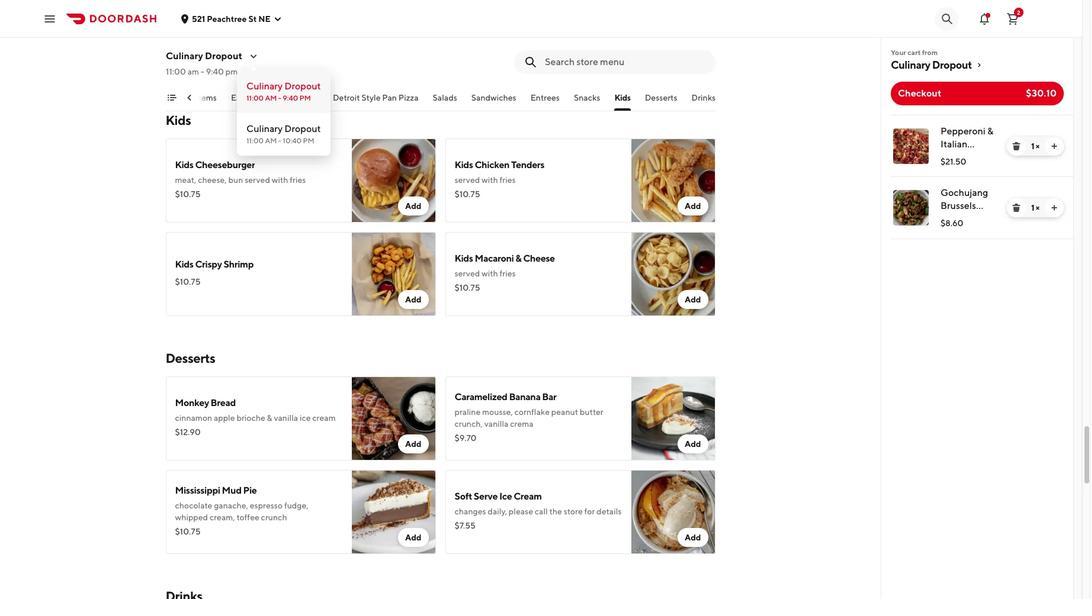 Task type: describe. For each thing, give the bounding box(es) containing it.
ganache,
[[214, 501, 248, 511]]

× for pepperoni & italian sausage pizza
[[1036, 142, 1040, 151]]

changes
[[455, 507, 486, 517]]

$10.75 inside mississippi mud pie chocolate ganache, espresso fudge, whipped cream, toffee crunch $10.75
[[175, 527, 201, 537]]

- for culinary dropout 11:00 am - 9:40 pm
[[278, 94, 281, 103]]

- for culinary dropout 11:00 am - 10:40 pm
[[278, 136, 281, 145]]

0 vertical spatial 9:40
[[206, 67, 224, 76]]

pizza inside pepperoni & italian sausage pizza
[[941, 165, 964, 176]]

add for kids cheeseburger
[[405, 201, 422, 211]]

drinks
[[691, 93, 716, 103]]

kids crispy shrimp
[[175, 259, 254, 270]]

cart
[[908, 48, 921, 57]]

& inside button
[[290, 93, 295, 103]]

culinary dropout link
[[891, 58, 1064, 72]]

option group containing culinary dropout
[[237, 71, 330, 156]]

peachtree
[[207, 14, 247, 23]]

$12.90
[[175, 428, 201, 437]]

pie
[[243, 485, 257, 497]]

notification bell image
[[978, 12, 992, 26]]

your cart from
[[891, 48, 938, 57]]

culinary dropout 11:00 am - 9:40 pm
[[246, 81, 321, 103]]

serve
[[474, 491, 498, 502]]

fudge,
[[284, 501, 309, 511]]

mousse,
[[482, 408, 513, 417]]

pm for culinary dropout 11:00 am - 10:40 pm
[[303, 136, 314, 145]]

gochujang brussels sprouts $8.60
[[941, 187, 989, 228]]

soft
[[455, 491, 472, 502]]

cinnamon
[[175, 414, 212, 423]]

add button for kids macaroni & cheese
[[678, 290, 708, 309]]

caramelized banana bar praline mousse, cornflake peanut butter crunch, vanilla crema $9.70
[[455, 392, 604, 443]]

detroit style pan pizza
[[333, 93, 418, 103]]

with inside kids cheeseburger meat, cheese, bun    served with fries $10.75
[[272, 175, 288, 185]]

add for soft serve ice cream
[[685, 533, 701, 543]]

dropout down from
[[932, 59, 972, 71]]

add for kids chicken tenders
[[685, 201, 701, 211]]

521 peachtree st ne
[[192, 14, 271, 23]]

items
[[196, 93, 217, 103]]

please
[[509, 507, 533, 517]]

open menu image
[[43, 12, 57, 26]]

add for kids crispy shrimp
[[405, 295, 422, 305]]

scroll menu navigation left image
[[185, 93, 194, 103]]

macaroni
[[475, 253, 514, 264]]

& inside pepperoni & italian sausage pizza
[[988, 126, 994, 137]]

detroit
[[333, 93, 360, 103]]

snacks
[[574, 93, 600, 103]]

mississippi mud pie chocolate ganache, espresso fudge, whipped cream, toffee crunch $10.75
[[175, 485, 309, 537]]

add button for caramelized banana bar
[[678, 435, 708, 454]]

pepperoni & italian sausage pizza image
[[894, 129, 929, 164]]

served inside kids cheeseburger meat, cheese, bun    served with fries $10.75
[[245, 175, 270, 185]]

kids for crispy
[[175, 259, 194, 270]]

kids macaroni & cheese served with fries $10.75
[[455, 253, 555, 293]]

culinary up am
[[166, 50, 203, 62]]

chocolate
[[175, 501, 212, 511]]

gochujang
[[941, 187, 989, 198]]

11:00 am - 9:40 pm
[[166, 67, 237, 76]]

kids for chicken
[[455, 159, 473, 171]]

kids cheeseburger meat, cheese, bun    served with fries $10.75
[[175, 159, 306, 199]]

cream
[[514, 491, 542, 502]]

served inside kids macaroni & cheese served with fries $10.75
[[455, 269, 480, 278]]

with inside kids chicken tenders served with fries $10.75
[[482, 175, 498, 185]]

salads
[[433, 93, 457, 103]]

fries inside kids chicken tenders served with fries $10.75
[[500, 175, 516, 185]]

521
[[192, 14, 205, 23]]

monkey bread image
[[352, 377, 436, 461]]

crunch
[[261, 513, 287, 523]]

praline
[[455, 408, 481, 417]]

add button for kids cheeseburger
[[398, 197, 429, 216]]

$10.75 inside kids chicken tenders served with fries $10.75
[[455, 190, 480, 199]]

add button for monkey bread
[[398, 435, 429, 454]]

cornflake
[[515, 408, 550, 417]]

show menu categories image
[[167, 93, 176, 103]]

× for gochujang brussels sprouts
[[1036, 203, 1040, 213]]

add one to cart image for gochujang brussels sprouts
[[1050, 203, 1059, 213]]

drinks button
[[691, 92, 716, 111]]

cream
[[312, 414, 336, 423]]

mississippi mud pie image
[[352, 470, 436, 555]]

kids for macaroni
[[455, 253, 473, 264]]

daily,
[[488, 507, 507, 517]]

soup
[[269, 93, 288, 103]]

detroit style pan pizza button
[[333, 92, 418, 111]]

$10.75 inside kids macaroni & cheese served with fries $10.75
[[455, 283, 480, 293]]

italian
[[941, 139, 968, 150]]

culinary dropout 11:00 am - 10:40 pm
[[246, 123, 321, 145]]

1 horizontal spatial desserts
[[645, 93, 677, 103]]

call
[[535, 507, 548, 517]]

add button for kids crispy shrimp
[[398, 290, 429, 309]]

style
[[361, 93, 380, 103]]

fries inside kids macaroni & cheese served with fries $10.75
[[500, 269, 516, 278]]

entrees button
[[530, 92, 560, 111]]

entrees
[[530, 93, 560, 103]]

pizza inside button
[[398, 93, 418, 103]]

details
[[597, 507, 622, 517]]

monkey bread cinnamon apple brioche & vanilla ice cream $12.90
[[175, 398, 336, 437]]

extras
[[231, 93, 254, 103]]

am for culinary dropout 11:00 am - 10:40 pm
[[265, 136, 277, 145]]

whipped
[[175, 513, 208, 523]]

add button for soft serve ice cream
[[678, 529, 708, 547]]

bresaola
[[175, 21, 211, 32]]

soft serve ice cream image
[[631, 470, 715, 555]]

cheese
[[523, 253, 555, 264]]

crispy
[[195, 259, 222, 270]]

caramelized
[[455, 392, 508, 403]]

am for culinary dropout 11:00 am - 9:40 pm
[[265, 94, 277, 103]]

ice
[[300, 414, 311, 423]]

crema
[[510, 420, 534, 429]]

brussels
[[941, 200, 976, 212]]

11:00 for culinary dropout 11:00 am - 9:40 pm
[[246, 94, 264, 103]]

bar
[[542, 392, 557, 403]]

pepperoni
[[941, 126, 986, 137]]

9:40 inside the "culinary dropout 11:00 am - 9:40 pm"
[[283, 94, 298, 103]]

list containing pepperoni & italian sausage pizza
[[882, 115, 1074, 239]]

peanut
[[552, 408, 578, 417]]

store
[[564, 507, 583, 517]]

cream,
[[210, 513, 235, 523]]

none radio containing culinary dropout
[[237, 113, 330, 156]]



Task type: locate. For each thing, give the bounding box(es) containing it.
2 vertical spatial 11:00
[[246, 136, 264, 145]]

dropout up 'share'
[[285, 81, 321, 92]]

2 add one to cart image from the top
[[1050, 203, 1059, 213]]

kids right snacks
[[614, 93, 631, 103]]

2 vertical spatial -
[[278, 136, 281, 145]]

add one to cart image
[[1050, 142, 1059, 151], [1050, 203, 1059, 213]]

& inside kids macaroni & cheese served with fries $10.75
[[516, 253, 522, 264]]

$10.75 down the macaroni
[[455, 283, 480, 293]]

butter
[[580, 408, 604, 417]]

2 × from the top
[[1036, 203, 1040, 213]]

kids left chicken
[[455, 159, 473, 171]]

kids cheeseburger image
[[352, 139, 436, 223]]

add for caramelized banana bar
[[685, 440, 701, 449]]

dropout inside the "culinary dropout 11:00 am - 9:40 pm"
[[285, 81, 321, 92]]

pm right 10:40
[[303, 136, 314, 145]]

banana
[[509, 392, 541, 403]]

None radio
[[237, 113, 330, 156]]

1 × for pepperoni & italian sausage pizza
[[1032, 142, 1040, 151]]

& right pepperoni
[[988, 126, 994, 137]]

culinary dropout
[[166, 50, 242, 62], [891, 59, 972, 71]]

add for monkey bread
[[405, 440, 422, 449]]

served inside kids chicken tenders served with fries $10.75
[[455, 175, 480, 185]]

cheeseburger
[[195, 159, 255, 171]]

fries inside kids cheeseburger meat, cheese, bun    served with fries $10.75
[[290, 175, 306, 185]]

11:00 left am
[[166, 67, 186, 76]]

kids inside kids cheeseburger meat, cheese, bun    served with fries $10.75
[[175, 159, 194, 171]]

$10.75 down whipped
[[175, 527, 201, 537]]

kids left the macaroni
[[455, 253, 473, 264]]

pm right the soup
[[300, 94, 311, 103]]

culinary inside culinary dropout 11:00 am - 10:40 pm
[[246, 123, 283, 135]]

apple
[[214, 414, 235, 423]]

kids crispy shrimp image
[[352, 232, 436, 316]]

served down chicken
[[455, 175, 480, 185]]

culinary dropout up 11:00 am - 9:40 pm
[[166, 50, 242, 62]]

soup & share
[[269, 93, 318, 103]]

2 button
[[1001, 7, 1025, 31]]

1 vertical spatial pm
[[303, 136, 314, 145]]

am inside culinary dropout 11:00 am - 10:40 pm
[[265, 136, 277, 145]]

add button for kids chicken tenders
[[678, 197, 708, 216]]

- left 10:40
[[278, 136, 281, 145]]

add one to cart image right remove item from cart icon
[[1050, 203, 1059, 213]]

desserts up monkey
[[166, 351, 215, 366]]

am left 10:40
[[265, 136, 277, 145]]

1 vertical spatial am
[[265, 136, 277, 145]]

popular items button
[[164, 92, 217, 111]]

0 horizontal spatial 9:40
[[206, 67, 224, 76]]

kids chicken tenders served with fries $10.75
[[455, 159, 545, 199]]

1 vertical spatial add one to cart image
[[1050, 203, 1059, 213]]

0 vertical spatial pm
[[300, 94, 311, 103]]

1 vertical spatial pizza
[[941, 165, 964, 176]]

1 vertical spatial 1
[[1032, 203, 1035, 213]]

0 horizontal spatial vanilla
[[274, 414, 298, 423]]

from
[[922, 48, 938, 57]]

remove item from cart image
[[1012, 203, 1022, 213]]

soft serve ice cream changes daily, please call the store for details $7.55
[[455, 491, 622, 531]]

fries down chicken
[[500, 175, 516, 185]]

brioche
[[237, 414, 265, 423]]

vanilla down mousse,
[[485, 420, 509, 429]]

remove item from cart image
[[1012, 142, 1022, 151]]

Item Search search field
[[545, 56, 706, 69]]

1 vertical spatial 1 ×
[[1032, 203, 1040, 213]]

1 1 from the top
[[1032, 142, 1035, 151]]

culinary down the cart
[[891, 59, 931, 71]]

1 for pepperoni & italian sausage pizza
[[1032, 142, 1035, 151]]

add button for mississippi mud pie
[[398, 529, 429, 547]]

- inside culinary dropout 11:00 am - 10:40 pm
[[278, 136, 281, 145]]

pizza down sausage
[[941, 165, 964, 176]]

bread
[[211, 398, 236, 409]]

sprouts
[[941, 213, 974, 225]]

1
[[1032, 142, 1035, 151], [1032, 203, 1035, 213]]

2 1 × from the top
[[1032, 203, 1040, 213]]

pm for culinary dropout 11:00 am - 9:40 pm
[[300, 94, 311, 103]]

share
[[297, 93, 318, 103]]

1 × for gochujang brussels sprouts
[[1032, 203, 1040, 213]]

9:40
[[206, 67, 224, 76], [283, 94, 298, 103]]

0 vertical spatial -
[[200, 67, 204, 76]]

caramelized banana bar image
[[631, 377, 715, 461]]

dropout
[[205, 50, 242, 62], [932, 59, 972, 71], [285, 81, 321, 92], [285, 123, 321, 135]]

pm inside the "culinary dropout 11:00 am - 9:40 pm"
[[300, 94, 311, 103]]

1 right remove item from cart image
[[1032, 142, 1035, 151]]

monkey
[[175, 398, 209, 409]]

pm
[[225, 67, 237, 76]]

fries down the macaroni
[[500, 269, 516, 278]]

1 right remove item from cart icon
[[1032, 203, 1035, 213]]

snacks button
[[574, 92, 600, 111]]

0 vertical spatial add one to cart image
[[1050, 142, 1059, 151]]

0 vertical spatial 1
[[1032, 142, 1035, 151]]

0 vertical spatial pizza
[[398, 93, 418, 103]]

$10.75 down chicken
[[455, 190, 480, 199]]

popular
[[164, 93, 194, 103]]

served right the bun
[[245, 175, 270, 185]]

1 am from the top
[[265, 94, 277, 103]]

1 horizontal spatial culinary dropout
[[891, 59, 972, 71]]

menus image
[[249, 52, 259, 61]]

add for kids macaroni & cheese
[[685, 295, 701, 305]]

None radio
[[237, 71, 330, 113]]

1 for gochujang brussels sprouts
[[1032, 203, 1035, 213]]

am right extras on the top left of the page
[[265, 94, 277, 103]]

meat,
[[175, 175, 196, 185]]

0 vertical spatial 11:00
[[166, 67, 186, 76]]

culinary inside the "culinary dropout 11:00 am - 9:40 pm"
[[246, 81, 283, 92]]

-
[[200, 67, 204, 76], [278, 94, 281, 103], [278, 136, 281, 145]]

add one to cart image right remove item from cart image
[[1050, 142, 1059, 151]]

1 vertical spatial desserts
[[166, 351, 215, 366]]

list
[[882, 115, 1074, 239]]

the
[[550, 507, 562, 517]]

sausage
[[941, 152, 977, 163]]

chicken
[[475, 159, 510, 171]]

0 vertical spatial desserts
[[645, 93, 677, 103]]

culinary up the soup
[[246, 81, 283, 92]]

ice
[[499, 491, 512, 502]]

1 × right remove item from cart icon
[[1032, 203, 1040, 213]]

espresso
[[250, 501, 283, 511]]

vanilla left ice on the bottom left of the page
[[274, 414, 298, 423]]

& right brioche
[[267, 414, 272, 423]]

sandwiches button
[[471, 92, 516, 111]]

0 horizontal spatial pizza
[[398, 93, 418, 103]]

mud
[[222, 485, 242, 497]]

kids chicken tenders image
[[631, 139, 715, 223]]

kids left crispy
[[175, 259, 194, 270]]

- left 'share'
[[278, 94, 281, 103]]

11:00 inside culinary dropout 11:00 am - 10:40 pm
[[246, 136, 264, 145]]

your
[[891, 48, 906, 57]]

0 horizontal spatial desserts
[[166, 351, 215, 366]]

1 × from the top
[[1036, 142, 1040, 151]]

with
[[272, 175, 288, 185], [482, 175, 498, 185], [482, 269, 498, 278]]

popular items
[[164, 93, 217, 103]]

11:00 for culinary dropout 11:00 am - 10:40 pm
[[246, 136, 264, 145]]

dropout inside culinary dropout 11:00 am - 10:40 pm
[[285, 123, 321, 135]]

2
[[1017, 9, 1021, 16]]

culinary down the soup
[[246, 123, 283, 135]]

1 ×
[[1032, 142, 1040, 151], [1032, 203, 1040, 213]]

am inside the "culinary dropout 11:00 am - 9:40 pm"
[[265, 94, 277, 103]]

1 add one to cart image from the top
[[1050, 142, 1059, 151]]

st
[[249, 14, 257, 23]]

1 vertical spatial 11:00
[[246, 94, 264, 103]]

dropout up 10:40
[[285, 123, 321, 135]]

fries down 10:40
[[290, 175, 306, 185]]

toffee
[[237, 513, 259, 523]]

- right am
[[200, 67, 204, 76]]

salads button
[[433, 92, 457, 111]]

0 vertical spatial 1 ×
[[1032, 142, 1040, 151]]

add button
[[398, 197, 429, 216], [678, 197, 708, 216], [398, 290, 429, 309], [678, 290, 708, 309], [398, 435, 429, 454], [678, 435, 708, 454], [398, 529, 429, 547], [678, 529, 708, 547]]

extras button
[[231, 92, 254, 111]]

$10.75
[[175, 190, 201, 199], [455, 190, 480, 199], [175, 277, 201, 287], [455, 283, 480, 293], [175, 527, 201, 537]]

11:00 left 10:40
[[246, 136, 264, 145]]

vanilla inside monkey bread cinnamon apple brioche & vanilla ice cream $12.90
[[274, 414, 298, 423]]

tenders
[[511, 159, 545, 171]]

1 vertical spatial 9:40
[[283, 94, 298, 103]]

521 peachtree st ne button
[[180, 14, 283, 23]]

pepperoni & italian sausage pizza
[[941, 126, 994, 176]]

bun
[[228, 175, 243, 185]]

$7.55
[[455, 521, 476, 531]]

$8.60
[[941, 219, 964, 228]]

11:00 inside the "culinary dropout 11:00 am - 9:40 pm"
[[246, 94, 264, 103]]

ne
[[259, 14, 271, 23]]

with down 10:40
[[272, 175, 288, 185]]

$21.50
[[941, 157, 967, 167]]

- inside the "culinary dropout 11:00 am - 9:40 pm"
[[278, 94, 281, 103]]

1 1 × from the top
[[1032, 142, 1040, 151]]

vanilla inside caramelized banana bar praline mousse, cornflake peanut butter crunch, vanilla crema $9.70
[[485, 420, 509, 429]]

×
[[1036, 142, 1040, 151], [1036, 203, 1040, 213]]

with down chicken
[[482, 175, 498, 185]]

add
[[405, 201, 422, 211], [685, 201, 701, 211], [405, 295, 422, 305], [685, 295, 701, 305], [405, 440, 422, 449], [685, 440, 701, 449], [405, 533, 422, 543], [685, 533, 701, 543]]

2 1 from the top
[[1032, 203, 1035, 213]]

1 horizontal spatial 9:40
[[283, 94, 298, 103]]

$9.70
[[455, 434, 477, 443]]

& right the soup
[[290, 93, 295, 103]]

× right remove item from cart image
[[1036, 142, 1040, 151]]

shrimp
[[224, 259, 254, 270]]

10:40
[[283, 136, 302, 145]]

pan
[[382, 93, 397, 103]]

1 vertical spatial ×
[[1036, 203, 1040, 213]]

$10.75 inside kids cheeseburger meat, cheese, bun    served with fries $10.75
[[175, 190, 201, 199]]

0 vertical spatial am
[[265, 94, 277, 103]]

kids for cheeseburger
[[175, 159, 194, 171]]

pm inside culinary dropout 11:00 am - 10:40 pm
[[303, 136, 314, 145]]

vanilla
[[274, 414, 298, 423], [485, 420, 509, 429]]

kids inside kids chicken tenders served with fries $10.75
[[455, 159, 473, 171]]

culinary dropout down from
[[891, 59, 972, 71]]

kids up meat,
[[175, 159, 194, 171]]

option group
[[237, 71, 330, 156]]

pizza right pan
[[398, 93, 418, 103]]

crunch,
[[455, 420, 483, 429]]

2 am from the top
[[265, 136, 277, 145]]

add one to cart image for pepperoni & italian sausage pizza
[[1050, 142, 1059, 151]]

& inside monkey bread cinnamon apple brioche & vanilla ice cream $12.90
[[267, 414, 272, 423]]

1 horizontal spatial vanilla
[[485, 420, 509, 429]]

kids macaroni & cheese image
[[631, 232, 715, 316]]

0 vertical spatial ×
[[1036, 142, 1040, 151]]

1 vertical spatial -
[[278, 94, 281, 103]]

bresaola image
[[352, 0, 436, 78]]

cheese,
[[198, 175, 227, 185]]

kids inside kids macaroni & cheese served with fries $10.75
[[455, 253, 473, 264]]

$10.75 down meat,
[[175, 190, 201, 199]]

$10.75 down crispy
[[175, 277, 201, 287]]

&
[[290, 93, 295, 103], [988, 126, 994, 137], [516, 253, 522, 264], [267, 414, 272, 423]]

1 horizontal spatial pizza
[[941, 165, 964, 176]]

kids down popular items button
[[166, 113, 191, 128]]

add for mississippi mud pie
[[405, 533, 422, 543]]

for
[[585, 507, 595, 517]]

with down the macaroni
[[482, 269, 498, 278]]

& left cheese
[[516, 253, 522, 264]]

$30.10
[[1026, 88, 1057, 99]]

soup & share button
[[269, 92, 318, 111]]

served down the macaroni
[[455, 269, 480, 278]]

with inside kids macaroni & cheese served with fries $10.75
[[482, 269, 498, 278]]

2 items, open order cart image
[[1006, 12, 1020, 26]]

dropout up pm
[[205, 50, 242, 62]]

mississippi
[[175, 485, 220, 497]]

11:00 left the soup
[[246, 94, 264, 103]]

culinary inside culinary dropout link
[[891, 59, 931, 71]]

am
[[187, 67, 199, 76]]

sandwiches
[[471, 93, 516, 103]]

desserts left drinks
[[645, 93, 677, 103]]

× right remove item from cart icon
[[1036, 203, 1040, 213]]

gochujang brussels sprouts image
[[894, 190, 929, 226]]

none radio containing culinary dropout
[[237, 71, 330, 113]]

1 × right remove item from cart image
[[1032, 142, 1040, 151]]

served
[[245, 175, 270, 185], [455, 175, 480, 185], [455, 269, 480, 278]]

0 horizontal spatial culinary dropout
[[166, 50, 242, 62]]



Task type: vqa. For each thing, say whether or not it's contained in the screenshot.
the Gochujang
yes



